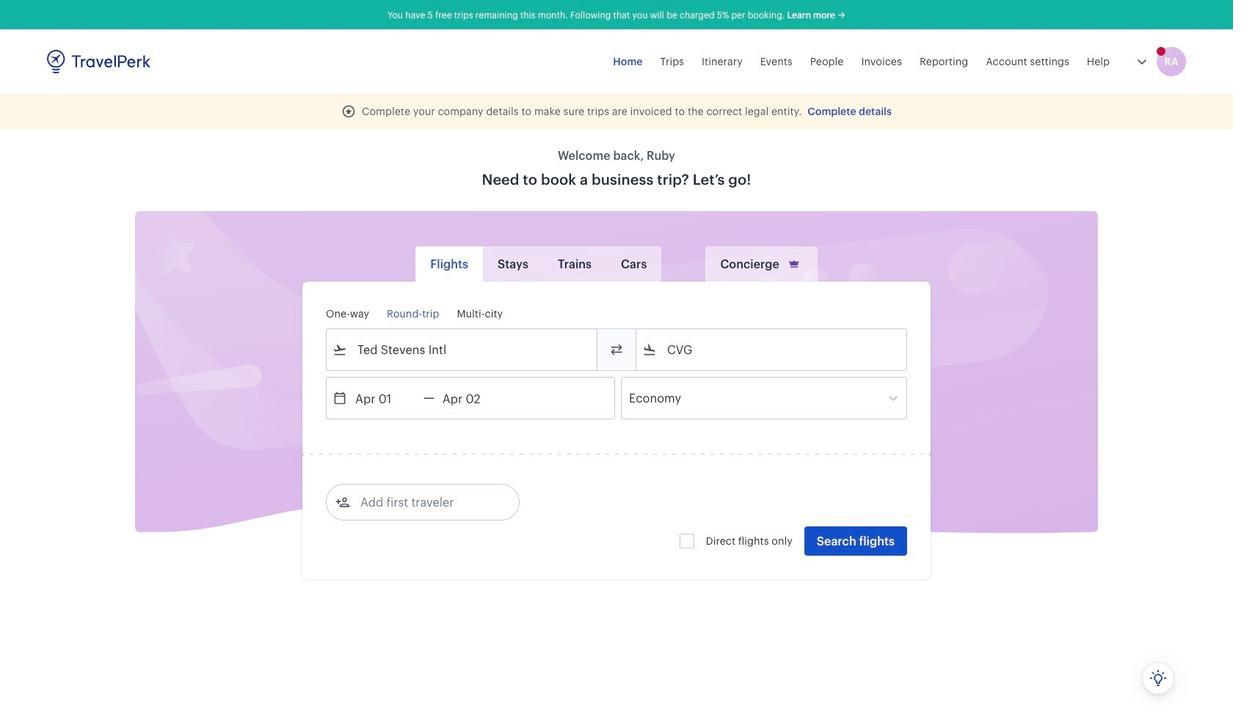 Task type: describe. For each thing, give the bounding box(es) containing it.
Depart text field
[[347, 378, 423, 419]]

To search field
[[657, 338, 887, 362]]



Task type: locate. For each thing, give the bounding box(es) containing it.
Add first traveler search field
[[350, 491, 503, 514]]

Return text field
[[434, 378, 511, 419]]

From search field
[[347, 338, 578, 362]]



